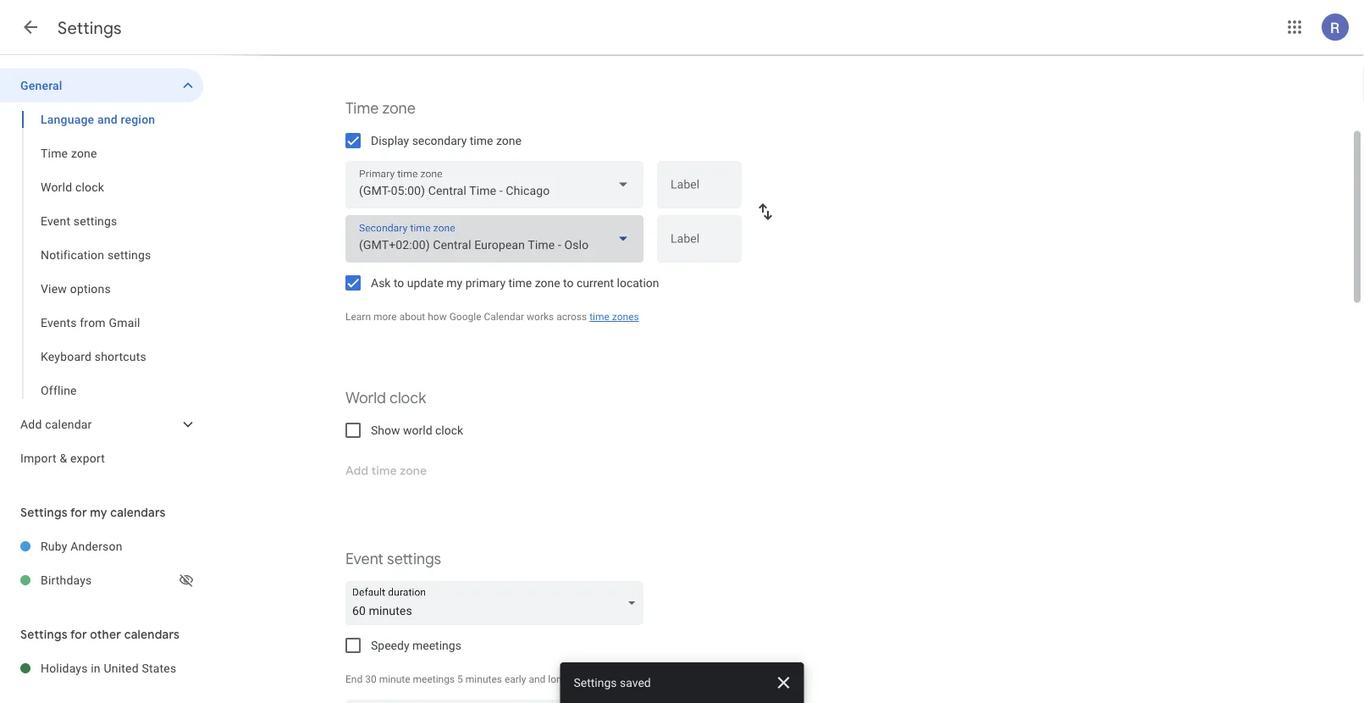 Task type: locate. For each thing, give the bounding box(es) containing it.
1 horizontal spatial minutes
[[638, 674, 674, 685]]

keyboard shortcuts
[[41, 349, 147, 363]]

settings up ruby
[[20, 505, 68, 520]]

0 horizontal spatial early
[[505, 674, 527, 685]]

0 vertical spatial time
[[346, 99, 379, 118]]

region
[[121, 112, 155, 126]]

world clock up show
[[346, 388, 426, 408]]

0 vertical spatial for
[[70, 505, 87, 520]]

10
[[624, 674, 635, 685]]

my up 'anderson'
[[90, 505, 107, 520]]

calendars up 'ruby anderson' tree item
[[110, 505, 166, 520]]

about
[[400, 311, 426, 323]]

1 horizontal spatial time
[[509, 276, 532, 290]]

time zone down language
[[41, 146, 97, 160]]

1 vertical spatial world clock
[[346, 388, 426, 408]]

zone
[[383, 99, 416, 118], [496, 133, 522, 147], [71, 146, 97, 160], [535, 276, 561, 290]]

world down language
[[41, 180, 72, 194]]

location
[[617, 276, 660, 290]]

united
[[104, 661, 139, 675]]

1 vertical spatial clock
[[390, 388, 426, 408]]

time zones link
[[590, 311, 639, 323]]

0 vertical spatial and
[[97, 112, 118, 126]]

0 vertical spatial my
[[447, 276, 463, 290]]

0 vertical spatial time zone
[[346, 99, 416, 118]]

time zone up display
[[346, 99, 416, 118]]

2 vertical spatial settings
[[387, 549, 442, 569]]

2 to from the left
[[563, 276, 574, 290]]

settings left the 10
[[574, 676, 617, 690]]

1 horizontal spatial event
[[346, 549, 384, 569]]

settings up general tree item
[[58, 17, 122, 39]]

update
[[407, 276, 444, 290]]

clock up notification settings
[[75, 180, 104, 194]]

1 horizontal spatial early
[[677, 674, 699, 685]]

time
[[470, 133, 493, 147], [509, 276, 532, 290], [590, 311, 610, 323]]

2 vertical spatial time
[[590, 311, 610, 323]]

0 horizontal spatial time
[[470, 133, 493, 147]]

None field
[[346, 161, 644, 208], [346, 215, 644, 263], [346, 581, 651, 625], [346, 161, 644, 208], [346, 215, 644, 263], [346, 581, 651, 625]]

to left current
[[563, 276, 574, 290]]

more
[[374, 311, 397, 323]]

1 vertical spatial calendars
[[124, 627, 180, 642]]

my
[[447, 276, 463, 290], [90, 505, 107, 520]]

1 vertical spatial my
[[90, 505, 107, 520]]

longer
[[548, 674, 577, 685]]

meetings
[[413, 638, 462, 652], [413, 674, 455, 685], [579, 674, 621, 685]]

to
[[394, 276, 404, 290], [563, 276, 574, 290]]

holidays in united states link
[[41, 652, 203, 685]]

early
[[505, 674, 527, 685], [677, 674, 699, 685]]

0 horizontal spatial to
[[394, 276, 404, 290]]

time right primary
[[509, 276, 532, 290]]

clock right world
[[435, 423, 464, 437]]

view
[[41, 282, 67, 296]]

event
[[41, 214, 70, 228], [346, 549, 384, 569]]

how
[[428, 311, 447, 323]]

2 for from the top
[[70, 627, 87, 642]]

0 horizontal spatial event settings
[[41, 214, 117, 228]]

early left longer
[[505, 674, 527, 685]]

birthdays link
[[41, 563, 176, 597]]

settings up the holidays
[[20, 627, 68, 642]]

calendars
[[110, 505, 166, 520], [124, 627, 180, 642]]

events from gmail
[[41, 316, 140, 330]]

minutes
[[466, 674, 502, 685], [638, 674, 674, 685]]

1 vertical spatial and
[[529, 674, 546, 685]]

and
[[97, 112, 118, 126], [529, 674, 546, 685]]

zones
[[612, 311, 639, 323]]

2 early from the left
[[677, 674, 699, 685]]

time left zones
[[590, 311, 610, 323]]

1 vertical spatial time
[[41, 146, 68, 160]]

1 vertical spatial world
[[346, 388, 386, 408]]

minute
[[379, 674, 411, 685]]

ruby anderson tree item
[[0, 530, 203, 563]]

meetings left 5
[[413, 674, 455, 685]]

2 minutes from the left
[[638, 674, 674, 685]]

for
[[70, 505, 87, 520], [70, 627, 87, 642]]

clock
[[75, 180, 104, 194], [390, 388, 426, 408], [435, 423, 464, 437]]

meetings up 5
[[413, 638, 462, 652]]

other
[[90, 627, 121, 642]]

0 horizontal spatial world clock
[[41, 180, 104, 194]]

Label for secondary time zone. text field
[[671, 233, 729, 257]]

settings for other calendars
[[20, 627, 180, 642]]

offline
[[41, 383, 77, 397]]

&
[[60, 451, 67, 465]]

0 vertical spatial event settings
[[41, 214, 117, 228]]

for left other on the bottom left
[[70, 627, 87, 642]]

clock up show world clock
[[390, 388, 426, 408]]

0 horizontal spatial minutes
[[466, 674, 502, 685]]

0 vertical spatial world
[[41, 180, 72, 194]]

5
[[458, 674, 463, 685]]

to right ask
[[394, 276, 404, 290]]

minutes right 5
[[466, 674, 502, 685]]

30
[[365, 674, 377, 685]]

world up show
[[346, 388, 386, 408]]

1 vertical spatial for
[[70, 627, 87, 642]]

gmail
[[109, 316, 140, 330]]

and left the region at the top of the page
[[97, 112, 118, 126]]

group
[[0, 103, 203, 408]]

1 horizontal spatial my
[[447, 276, 463, 290]]

1 horizontal spatial time
[[346, 99, 379, 118]]

end 30 minute meetings 5 minutes early and longer meetings 10 minutes early
[[346, 674, 699, 685]]

zone inside group
[[71, 146, 97, 160]]

tree
[[0, 69, 203, 475]]

1 horizontal spatial to
[[563, 276, 574, 290]]

language
[[41, 112, 94, 126]]

group containing language and region
[[0, 103, 203, 408]]

0 horizontal spatial world
[[41, 180, 72, 194]]

1 early from the left
[[505, 674, 527, 685]]

1 vertical spatial time
[[509, 276, 532, 290]]

1 horizontal spatial time zone
[[346, 99, 416, 118]]

0 horizontal spatial my
[[90, 505, 107, 520]]

events
[[41, 316, 77, 330]]

early right saved
[[677, 674, 699, 685]]

settings for settings for my calendars
[[20, 505, 68, 520]]

works
[[527, 311, 554, 323]]

my right update
[[447, 276, 463, 290]]

time
[[346, 99, 379, 118], [41, 146, 68, 160]]

for up ruby anderson
[[70, 505, 87, 520]]

birthdays
[[41, 573, 92, 587]]

2 horizontal spatial time
[[590, 311, 610, 323]]

time down language
[[41, 146, 68, 160]]

2 horizontal spatial clock
[[435, 423, 464, 437]]

2 vertical spatial clock
[[435, 423, 464, 437]]

0 vertical spatial clock
[[75, 180, 104, 194]]

world clock up notification on the top left
[[41, 180, 104, 194]]

calendars up states
[[124, 627, 180, 642]]

0 vertical spatial event
[[41, 214, 70, 228]]

calendars for settings for my calendars
[[110, 505, 166, 520]]

time right secondary
[[470, 133, 493, 147]]

birthdays tree item
[[0, 563, 203, 597]]

show
[[371, 423, 400, 437]]

0 vertical spatial calendars
[[110, 505, 166, 520]]

and left longer
[[529, 674, 546, 685]]

ruby anderson
[[41, 539, 123, 553]]

0 horizontal spatial clock
[[75, 180, 104, 194]]

world clock
[[41, 180, 104, 194], [346, 388, 426, 408]]

speedy
[[371, 638, 410, 652]]

settings
[[74, 214, 117, 228], [107, 248, 151, 262], [387, 549, 442, 569]]

zone down the language and region
[[71, 146, 97, 160]]

add
[[20, 417, 42, 431]]

1 vertical spatial time zone
[[41, 146, 97, 160]]

settings
[[58, 17, 122, 39], [20, 505, 68, 520], [20, 627, 68, 642], [574, 676, 617, 690]]

1 for from the top
[[70, 505, 87, 520]]

display
[[371, 133, 409, 147]]

go back image
[[20, 17, 41, 37]]

minutes right the 10
[[638, 674, 674, 685]]

1 vertical spatial settings
[[107, 248, 151, 262]]

tree containing general
[[0, 69, 203, 475]]

1 to from the left
[[394, 276, 404, 290]]

show world clock
[[371, 423, 464, 437]]

time up display
[[346, 99, 379, 118]]

world
[[41, 180, 72, 194], [346, 388, 386, 408]]

0 vertical spatial time
[[470, 133, 493, 147]]

time zone
[[346, 99, 416, 118], [41, 146, 97, 160]]

1 horizontal spatial event settings
[[346, 549, 442, 569]]

event settings
[[41, 214, 117, 228], [346, 549, 442, 569]]



Task type: describe. For each thing, give the bounding box(es) containing it.
1 horizontal spatial and
[[529, 674, 546, 685]]

holidays
[[41, 661, 88, 675]]

learn more about how google calendar works across time zones
[[346, 311, 639, 323]]

ask
[[371, 276, 391, 290]]

import & export
[[20, 451, 105, 465]]

for for my
[[70, 505, 87, 520]]

0 vertical spatial world clock
[[41, 180, 104, 194]]

for for other
[[70, 627, 87, 642]]

calendars for settings for other calendars
[[124, 627, 180, 642]]

saved
[[620, 676, 651, 690]]

keyboard
[[41, 349, 92, 363]]

1 horizontal spatial world
[[346, 388, 386, 408]]

Label for primary time zone. text field
[[671, 179, 729, 203]]

1 horizontal spatial world clock
[[346, 388, 426, 408]]

notification settings
[[41, 248, 151, 262]]

settings for my calendars tree
[[0, 530, 203, 597]]

across
[[557, 311, 587, 323]]

display secondary time zone
[[371, 133, 522, 147]]

settings for my calendars
[[20, 505, 166, 520]]

settings for settings
[[58, 17, 122, 39]]

holidays in united states
[[41, 661, 176, 675]]

google
[[450, 311, 482, 323]]

options
[[70, 282, 111, 296]]

current
[[577, 276, 614, 290]]

world inside group
[[41, 180, 72, 194]]

learn
[[346, 311, 371, 323]]

settings saved
[[574, 676, 651, 690]]

add calendar
[[20, 417, 92, 431]]

1 minutes from the left
[[466, 674, 502, 685]]

general tree item
[[0, 69, 203, 103]]

language and region
[[41, 112, 155, 126]]

settings for settings for other calendars
[[20, 627, 68, 642]]

shortcuts
[[95, 349, 147, 363]]

0 vertical spatial settings
[[74, 214, 117, 228]]

notification
[[41, 248, 104, 262]]

1 vertical spatial event
[[346, 549, 384, 569]]

0 horizontal spatial and
[[97, 112, 118, 126]]

states
[[142, 661, 176, 675]]

holidays in united states tree item
[[0, 652, 203, 685]]

ruby
[[41, 539, 67, 553]]

settings for settings saved
[[574, 676, 617, 690]]

end
[[346, 674, 363, 685]]

0 horizontal spatial time zone
[[41, 146, 97, 160]]

calendar
[[484, 311, 525, 323]]

meetings left the 10
[[579, 674, 621, 685]]

zone up works
[[535, 276, 561, 290]]

view options
[[41, 282, 111, 296]]

anderson
[[70, 539, 123, 553]]

import
[[20, 451, 57, 465]]

from
[[80, 316, 106, 330]]

speedy meetings
[[371, 638, 462, 652]]

ask to update my primary time zone to current location
[[371, 276, 660, 290]]

export
[[70, 451, 105, 465]]

calendar
[[45, 417, 92, 431]]

zone up display
[[383, 99, 416, 118]]

in
[[91, 661, 101, 675]]

1 vertical spatial event settings
[[346, 549, 442, 569]]

world
[[403, 423, 433, 437]]

0 horizontal spatial time
[[41, 146, 68, 160]]

1 horizontal spatial clock
[[390, 388, 426, 408]]

settings heading
[[58, 17, 122, 39]]

secondary
[[412, 133, 467, 147]]

swap time zones image
[[756, 202, 776, 222]]

general
[[20, 78, 62, 92]]

primary
[[466, 276, 506, 290]]

0 horizontal spatial event
[[41, 214, 70, 228]]

zone right secondary
[[496, 133, 522, 147]]



Task type: vqa. For each thing, say whether or not it's contained in the screenshot.
14 element
no



